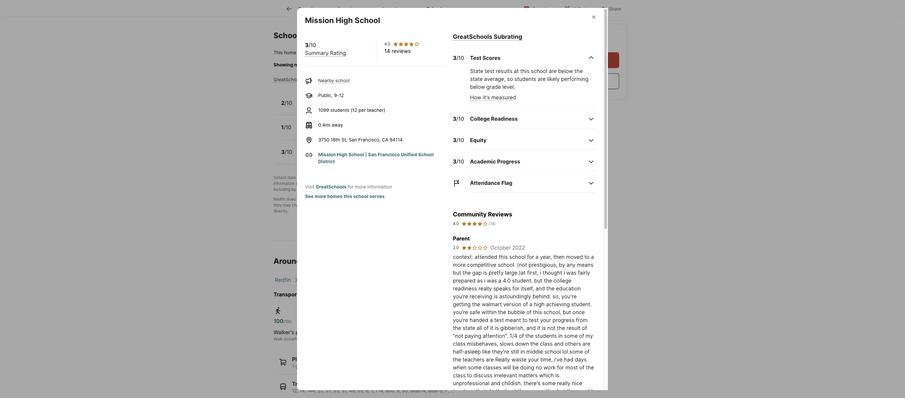 Task type: locate. For each thing, give the bounding box(es) containing it.
0 horizontal spatial they
[[274, 203, 282, 208]]

greatschools up 'step,'
[[324, 175, 350, 180]]

are down endorse at left
[[315, 203, 321, 208]]

0 horizontal spatial some
[[468, 365, 482, 372]]

class
[[453, 341, 466, 348], [541, 341, 553, 348], [453, 373, 466, 380]]

some down which
[[543, 381, 556, 387]]

by right provided
[[319, 175, 323, 180]]

district inside guaranteed to be accurate. to verify school enrollment eligibility, contact the school district directly.
[[487, 203, 500, 208]]

school down st,
[[334, 146, 352, 153]]

and down endorse at left
[[307, 203, 314, 208]]

2 vertical spatial by
[[560, 262, 566, 269]]

0 vertical spatial but
[[453, 270, 462, 277]]

performing
[[562, 76, 589, 82]]

paradise
[[296, 330, 317, 336]]

school.
[[498, 262, 516, 269]]

redfin up investigation
[[399, 175, 410, 180]]

measured
[[492, 94, 517, 101]]

schools inside tab
[[427, 6, 445, 12]]

or
[[479, 181, 483, 186], [321, 197, 325, 202]]

redfin does not endorse or guarantee this information.
[[274, 197, 376, 202]]

public, inside mission high school public, 9-12 • nearby school • 0.4mi
[[300, 153, 314, 159]]

1 vertical spatial schools
[[463, 181, 478, 186]]

state test results at this school are below the state average, so students are likely performing below grade level.
[[471, 68, 589, 90]]

4.0
[[385, 42, 391, 47], [453, 222, 459, 227], [503, 278, 511, 285]]

district down 14 reviews
[[385, 62, 401, 68]]

or down use
[[479, 181, 483, 186]]

1 vertical spatial unified
[[401, 152, 417, 158]]

0 vertical spatial schools
[[441, 62, 458, 68]]

unified inside san francisco unified school district
[[401, 152, 417, 158]]

school down the 1099 students (12 per teacher)
[[339, 121, 356, 128]]

guarantee
[[326, 197, 345, 202]]

public, for mission
[[300, 153, 314, 159]]

state inside state test results at this school are below the state average, so students are likely performing below grade level.
[[471, 76, 483, 82]]

0 vertical spatial all
[[435, 62, 440, 68]]

2 vertical spatial home
[[354, 129, 367, 134]]

1 vertical spatial more
[[315, 194, 327, 200]]

0 vertical spatial teachers
[[463, 357, 485, 364]]

nearby inside mission high school dialog
[[319, 78, 334, 83]]

1 horizontal spatial unified
[[401, 152, 417, 158]]

students inside context: attended this school for a year, then moved to a more competitive school. (not prestigious, by any means but the gap is pretty large.)at first, i thought i was fairly prepared as i was a 4.0 student. but the college readiness really speaks for itself, and the education you're receiving is astoundingly behind. so, you're getting the walmart version of a high achieving student. you're safe within the bubble of this school, but once you're handed a test meant to test your progress from the state all of it is gibberish, and it is not the result of "not paying attention". 1/4 of the students in some of my class misbehaves, slows down the class and others are half-asleep like they're still in middle school lol.some of the teachers are really waste your time, i've had days when some classes will be doing no work for most of the class to discuss irrelevant matters which is unprofessional and childish. there's some really nice teachers that do the best they can with what they could, though. :)there's a lot of suppor
[[536, 333, 557, 340]]

not inside context: attended this school for a year, then moved to a more competitive school. (not prestigious, by any means but the gap is pretty large.)at first, i thought i was fairly prepared as i was a 4.0 student. but the college readiness really speaks for itself, and the education you're receiving is astoundingly behind. so, you're getting the walmart version of a high achieving student. you're safe within the bubble of this school, but once you're handed a test meant to test your progress from the state all of it is gibberish, and it is not the result of "not paying attention". 1/4 of the students in some of my class misbehaves, slows down the class and others are half-asleep like they're still in middle school lol.some of the teachers are really waste your time, i've had days when some classes will be doing no work for most of the class to discuss irrelevant matters which is unprofessional and childish. there's some really nice teachers that do the best they can with what they could, though. :)there's a lot of suppor
[[548, 325, 556, 332]]

tab list
[[274, 0, 462, 17]]

1 vertical spatial within
[[482, 310, 497, 316]]

2 vertical spatial students
[[536, 333, 557, 340]]

rating 2.0 out of 5 element
[[462, 246, 488, 251]]

redfin
[[399, 175, 410, 180], [274, 197, 286, 202], [275, 277, 291, 284]]

1 horizontal spatial 4.0
[[453, 222, 459, 227]]

rating 4.0 out of 5 element
[[393, 42, 420, 47], [462, 221, 488, 227]]

public,
[[319, 93, 333, 98], [300, 104, 314, 110], [300, 129, 314, 134], [300, 153, 314, 159]]

1731
[[303, 257, 320, 266]]

francisco down ca
[[378, 152, 400, 158]]

this inside sanchez elementary school public, k-5 • serves this home • 0.4mi
[[345, 104, 353, 110]]

themselves.
[[364, 187, 386, 192]]

unified up check at the top of the page
[[358, 50, 374, 55]]

by for context:
[[560, 262, 566, 269]]

information inside , a nonprofit organization. redfin recommends buyers and renters use greatschools information and ratings as a
[[274, 181, 295, 186]]

by inside context: attended this school for a year, then moved to a more competitive school. (not prestigious, by any means but the gap is pretty large.)at first, i thought i was fairly prepared as i was a 4.0 student. but the college readiness really speaks for itself, and the education you're receiving is astoundingly behind. so, you're getting the walmart version of a high achieving student. you're safe within the bubble of this school, but once you're handed a test meant to test your progress from the state all of it is gibberish, and it is not the result of "not paying attention". 1/4 of the students in some of my class misbehaves, slows down the class and others are half-asleep like they're still in middle school lol.some of the teachers are really waste your time, i've had days when some classes will be doing no work for most of the class to discuss irrelevant matters which is unprofessional and childish. there's some really nice teachers that do the best they can with what they could, though. :)there's a lot of suppor
[[560, 262, 566, 269]]

really up receiving
[[479, 286, 492, 292]]

is right gap
[[484, 270, 488, 277]]

october 2022
[[491, 245, 526, 252]]

redfin up transportation
[[275, 277, 291, 284]]

academic progress
[[471, 158, 521, 165]]

college readiness
[[471, 116, 518, 122]]

school data is provided by greatschools
[[274, 175, 350, 180]]

of down days at the bottom right
[[580, 365, 585, 372]]

prepared
[[453, 278, 476, 285]]

0 vertical spatial summary
[[305, 50, 329, 56]]

test down high
[[530, 318, 539, 324]]

more right the see
[[315, 194, 327, 200]]

1 vertical spatial francisco
[[378, 152, 400, 158]]

i've
[[555, 357, 563, 364]]

public, inside sanchez elementary school public, k-5 • serves this home • 0.4mi
[[300, 104, 314, 110]]

k-
[[316, 104, 320, 110]]

redfin inside , a nonprofit organization. redfin recommends buyers and renters use greatschools information and ratings as a
[[399, 175, 410, 180]]

1 horizontal spatial below
[[559, 68, 574, 74]]

out
[[578, 6, 586, 11]]

1 vertical spatial redfin
[[274, 197, 286, 202]]

1 down 2
[[281, 124, 284, 131]]

0 horizontal spatial 9-
[[316, 153, 321, 159]]

or inside first step, and conduct their own investigation to determine their desired schools or school districts, including by contacting and visiting the schools themselves.
[[479, 181, 483, 186]]

school inside mission high school public, 9-12 • nearby school • 0.4mi
[[348, 153, 362, 159]]

schools.
[[311, 62, 330, 68]]

1 vertical spatial by
[[292, 187, 296, 192]]

once
[[573, 310, 585, 316]]

but
[[453, 270, 462, 277], [535, 278, 543, 285], [563, 310, 572, 316]]

thought
[[543, 270, 563, 277]]

this up st,
[[345, 129, 353, 134]]

i right first,
[[540, 270, 542, 277]]

1 horizontal spatial was
[[567, 270, 577, 277]]

serves down away at the top
[[329, 129, 344, 134]]

0 horizontal spatial district
[[319, 159, 335, 165]]

0.4mi
[[371, 104, 383, 110], [319, 122, 331, 128], [372, 129, 384, 134], [367, 153, 380, 159]]

1 vertical spatial 4.0
[[453, 222, 459, 227]]

0 horizontal spatial francisco
[[335, 50, 357, 55]]

0 horizontal spatial schools
[[274, 31, 304, 40]]

by inside first step, and conduct their own investigation to determine their desired schools or school districts, including by contacting and visiting the schools themselves.
[[292, 187, 296, 192]]

1 horizontal spatial schools
[[427, 6, 445, 12]]

it
[[491, 325, 494, 332], [538, 325, 541, 332]]

school inside first step, and conduct their own investigation to determine their desired schools or school districts, including by contacting and visiting the schools themselves.
[[484, 181, 496, 186]]

0 vertical spatial rating
[[330, 50, 346, 56]]

0 horizontal spatial san
[[325, 50, 334, 55]]

0 horizontal spatial but
[[453, 270, 462, 277]]

0.4mi right |
[[367, 153, 380, 159]]

1 vertical spatial be
[[357, 203, 362, 208]]

nearby school
[[319, 78, 350, 83]]

elementary
[[323, 97, 353, 103]]

competitive
[[468, 262, 497, 269]]

recommends
[[412, 175, 436, 180]]

does
[[287, 197, 296, 202]]

0 horizontal spatial in
[[521, 349, 525, 356]]

0 vertical spatial or
[[479, 181, 483, 186]]

1 vertical spatial 1
[[292, 364, 294, 370]]

1 horizontal spatial more
[[355, 184, 366, 190]]

0 horizontal spatial information
[[274, 181, 295, 186]]

this right at
[[521, 68, 530, 74]]

6-
[[316, 129, 321, 134]]

1 /10
[[281, 124, 292, 131]]

school down test scores dropdown button on the top of the page
[[531, 68, 548, 74]]

0 vertical spatial 9-
[[334, 93, 339, 98]]

3 /10 down the 1 /10
[[281, 149, 293, 155]]

a left reference at the right of the page
[[479, 197, 481, 202]]

4.0 up parent
[[453, 222, 459, 227]]

9- down the 3750
[[316, 153, 321, 159]]

0 vertical spatial more
[[355, 184, 366, 190]]

student. up itself,
[[513, 278, 533, 285]]

accurate.
[[363, 203, 380, 208]]

for up astoundingly
[[513, 286, 520, 292]]

but up prepared
[[453, 270, 462, 277]]

public, inside everett middle school public, 6-8 • serves this home • 0.4mi
[[300, 129, 314, 134]]

san right |
[[368, 152, 377, 158]]

0 vertical spatial state
[[471, 76, 483, 82]]

there's
[[524, 381, 541, 387]]

, a nonprofit organization. redfin recommends buyers and renters use greatschools information and ratings as a
[[274, 175, 506, 186]]

public, 9-12
[[319, 93, 344, 98]]

3 /10 for academic progress
[[453, 158, 465, 165]]

0 vertical spatial was
[[567, 270, 577, 277]]

home inside everett middle school public, 6-8 • serves this home • 0.4mi
[[354, 129, 367, 134]]

1 it from the left
[[491, 325, 494, 332]]

students inside state test results at this school are below the state average, so students are likely performing below grade level.
[[515, 76, 537, 82]]

the down used
[[467, 203, 473, 208]]

4.0 inside context: attended this school for a year, then moved to a more competitive school. (not prestigious, by any means but the gap is pretty large.)at first, i thought i was fairly prepared as i was a 4.0 student. but the college readiness really speaks for itself, and the education you're receiving is astoundingly behind. so, you're getting the walmart version of a high achieving student. you're safe within the bubble of this school, but once you're handed a test meant to test your progress from the state all of it is gibberish, and it is not the result of "not paying attention". 1/4 of the students in some of my class misbehaves, slows down the class and others are half-asleep like they're still in middle school lol.some of the teachers are really waste your time, i've had days when some classes will be doing no work for most of the class to discuss irrelevant matters which is unprofessional and childish. there's some really nice teachers that do the best they can with what they could, though. :)there's a lot of suppor
[[503, 278, 511, 285]]

0 vertical spatial rating 4.0 out of 5 element
[[393, 42, 420, 47]]

school down service
[[399, 203, 411, 208]]

0 horizontal spatial schools
[[348, 187, 362, 192]]

to inside first step, and conduct their own investigation to determine their desired schools or school districts, including by contacting and visiting the schools themselves.
[[414, 181, 418, 186]]

be inside guaranteed to be accurate. to verify school enrollment eligibility, contact the school district directly.
[[357, 203, 362, 208]]

my
[[586, 333, 594, 340]]

see more homes this school serves link
[[305, 194, 385, 200]]

reviews
[[488, 211, 513, 218]]

francisco,
[[359, 137, 381, 143]]

1 vertical spatial really
[[558, 381, 571, 387]]

students down elementary on the left of the page
[[331, 108, 350, 113]]

students up "middle" at bottom right
[[536, 333, 557, 340]]

home inside sanchez elementary school public, k-5 • serves this home • 0.4mi
[[354, 104, 366, 110]]

• right 8
[[325, 129, 327, 134]]

9- inside mission high school dialog
[[334, 93, 339, 98]]

3 down the 1 /10
[[281, 149, 285, 155]]

mission
[[305, 16, 334, 25], [300, 146, 320, 153], [319, 152, 336, 158]]

for down i've
[[558, 365, 565, 372]]

0.4mi inside sanchez elementary school public, k-5 • serves this home • 0.4mi
[[371, 104, 383, 110]]

0
[[349, 364, 352, 370]]

0 vertical spatial within
[[303, 50, 316, 55]]

but up progress
[[563, 310, 572, 316]]

not down progress
[[548, 325, 556, 332]]

first,
[[528, 270, 539, 277]]

to
[[420, 62, 425, 68], [414, 181, 418, 186], [452, 197, 456, 202], [352, 203, 356, 208], [585, 254, 590, 261], [523, 318, 528, 324], [468, 373, 473, 380]]

2 horizontal spatial some
[[565, 333, 578, 340]]

summary inside 3 /10 summary rating
[[305, 50, 329, 56]]

the up see more homes this school serves
[[341, 187, 347, 192]]

be inside school service boundaries are intended to be used as a reference only; they may change and are not
[[457, 197, 462, 202]]

1 horizontal spatial san
[[349, 137, 357, 143]]

1 horizontal spatial not
[[322, 203, 328, 208]]

1 vertical spatial state
[[463, 325, 476, 332]]

2 horizontal spatial san
[[368, 152, 377, 158]]

high inside mission high school public, 9-12 • nearby school • 0.4mi
[[321, 146, 333, 153]]

the down days at the bottom right
[[586, 365, 595, 372]]

0 horizontal spatial 4.0
[[385, 42, 391, 47]]

are up classes
[[486, 357, 494, 364]]

transit
[[292, 381, 310, 388]]

really up what
[[558, 381, 571, 387]]

public, for everett
[[300, 129, 314, 134]]

1 vertical spatial but
[[535, 278, 543, 285]]

0 vertical spatial by
[[319, 175, 323, 180]]

/10 down the 1 /10
[[285, 149, 293, 155]]

district
[[392, 50, 409, 55], [319, 159, 335, 165]]

2 vertical spatial san
[[368, 152, 377, 158]]

0 horizontal spatial 12
[[321, 153, 326, 159]]

school inside school service boundaries are intended to be used as a reference only; they may change and are not
[[377, 197, 390, 202]]

and up the contacting
[[296, 181, 303, 186]]

not down redfin does not endorse or guarantee this information.
[[322, 203, 328, 208]]

walker's paradise walk score ®
[[274, 330, 317, 342]]

0 vertical spatial schools
[[427, 6, 445, 12]]

3 /10 up renters on the right top
[[453, 158, 465, 165]]

childish.
[[502, 381, 523, 387]]

1 vertical spatial san francisco unified school district link
[[319, 152, 434, 165]]

parks
[[353, 364, 365, 370]]

district inside san francisco unified school district
[[319, 159, 335, 165]]

public, up 5 on the top of the page
[[319, 93, 333, 98]]

students
[[515, 76, 537, 82], [331, 108, 350, 113], [536, 333, 557, 340]]

0 horizontal spatial be
[[357, 203, 362, 208]]

san right st,
[[349, 137, 357, 143]]

to up contact
[[452, 197, 456, 202]]

3 /10 for equity
[[453, 137, 465, 144]]

student. up once
[[572, 302, 592, 308]]

1
[[281, 124, 284, 131], [292, 364, 294, 370]]

doing
[[521, 365, 535, 372]]

0 vertical spatial san
[[325, 50, 334, 55]]

below up how
[[471, 84, 485, 90]]

1 horizontal spatial their
[[439, 181, 447, 186]]

the
[[317, 50, 324, 55], [361, 62, 369, 68], [575, 68, 583, 74], [341, 187, 347, 192], [467, 203, 473, 208], [463, 270, 471, 277], [544, 278, 553, 285], [547, 286, 555, 292], [473, 302, 481, 308], [499, 310, 507, 316], [453, 325, 462, 332], [558, 325, 566, 332], [526, 333, 534, 340], [531, 341, 539, 348], [453, 357, 462, 364], [586, 365, 595, 372], [496, 389, 504, 395]]

/100
[[284, 320, 292, 325]]

a left lot
[[496, 397, 499, 399]]

in
[[559, 333, 563, 340], [521, 349, 525, 356]]

tour
[[584, 57, 594, 64]]

but down first,
[[535, 278, 543, 285]]

1 vertical spatial 9-
[[316, 153, 321, 159]]

teachers up though. on the right bottom of page
[[453, 389, 475, 395]]

a inside button
[[580, 57, 583, 64]]

2 horizontal spatial schools
[[463, 181, 478, 186]]

and inside school service boundaries are intended to be used as a reference only; they may change and are not
[[307, 203, 314, 208]]

college
[[554, 278, 572, 285]]

not inside school service boundaries are intended to be used as a reference only; they may change and are not
[[322, 203, 328, 208]]

they
[[274, 203, 282, 208], [518, 389, 529, 395], [567, 389, 578, 395]]

1099 students (12 per teacher)
[[319, 108, 386, 113]]

1 vertical spatial as
[[473, 197, 478, 202]]

0 vertical spatial district
[[392, 50, 409, 55]]

/10 left college
[[457, 116, 465, 122]]

tab list containing search
[[274, 0, 462, 17]]

2 vertical spatial 4.0
[[503, 278, 511, 285]]

0 horizontal spatial by
[[292, 187, 296, 192]]

gap
[[473, 270, 482, 277]]

rating inside 3 /10 summary rating
[[330, 50, 346, 56]]

this up state
[[477, 62, 484, 68]]

mission high school public, 9-12 • nearby school • 0.4mi
[[300, 146, 380, 159]]

0 vertical spatial 4.0
[[385, 42, 391, 47]]

• up francisco,
[[368, 129, 370, 134]]

0 vertical spatial nearby
[[319, 78, 334, 83]]

mission inside mission high school public, 9-12 • nearby school • 0.4mi
[[300, 146, 320, 153]]

speaks
[[494, 286, 511, 292]]

2 vertical spatial but
[[563, 310, 572, 316]]

this home is within the san francisco unified school district .
[[274, 50, 410, 55]]

12 down the 3750
[[321, 153, 326, 159]]

3 left test
[[453, 55, 457, 61]]

and up desired
[[451, 175, 458, 180]]

"not
[[453, 333, 464, 340]]

serves inside sanchez elementary school public, k-5 • serves this home • 0.4mi
[[328, 104, 343, 110]]

1 horizontal spatial 1
[[292, 364, 294, 370]]

school inside san francisco unified school district
[[419, 152, 434, 158]]

the inside guaranteed to be accurate. to verify school enrollment eligibility, contact the school district directly.
[[467, 203, 473, 208]]

3 /10 left equity
[[453, 137, 465, 144]]

this down elementary on the left of the page
[[345, 104, 353, 110]]

2 horizontal spatial they
[[567, 389, 578, 395]]

public, inside mission high school dialog
[[319, 93, 333, 98]]

0 horizontal spatial was
[[487, 278, 497, 285]]

schools
[[427, 6, 445, 12], [274, 31, 304, 40]]

that
[[477, 389, 487, 395]]

mission high school dialog
[[297, 8, 609, 399]]

serves inside everett middle school public, 6-8 • serves this home • 0.4mi
[[329, 129, 344, 134]]

your down school,
[[541, 318, 552, 324]]

0 vertical spatial be
[[457, 197, 462, 202]]

for
[[348, 184, 354, 190], [528, 254, 535, 261], [513, 286, 520, 292], [558, 365, 565, 372]]

this
[[274, 50, 283, 55]]

mission for mission high school
[[305, 16, 334, 25]]

send a message
[[555, 78, 597, 85]]

as inside , a nonprofit organization. redfin recommends buyers and renters use greatschools information and ratings as a
[[318, 181, 322, 186]]

share
[[609, 6, 622, 11]]

handed
[[470, 318, 489, 324]]

step,
[[335, 181, 345, 186]]

0 horizontal spatial 1
[[281, 124, 284, 131]]

san francisco unified school district link up check at the top of the page
[[325, 50, 409, 55]]

1 down places
[[292, 364, 294, 370]]

of
[[523, 302, 528, 308], [527, 310, 532, 316], [484, 325, 489, 332], [583, 325, 588, 332], [519, 333, 524, 340], [580, 333, 585, 340], [585, 349, 590, 356], [580, 365, 585, 372], [508, 397, 513, 399]]

3 /10 left college
[[453, 116, 465, 122]]

1 vertical spatial your
[[528, 357, 540, 364]]

9- down nearby school link
[[334, 93, 339, 98]]

a left first
[[324, 181, 326, 186]]

1 vertical spatial not
[[322, 203, 328, 208]]

1 their from the left
[[370, 181, 379, 186]]

school inside state test results at this school are below the state average, so students are likely performing below grade level.
[[531, 68, 548, 74]]

information
[[274, 181, 295, 186], [368, 184, 392, 190]]

1 vertical spatial nearby
[[331, 153, 347, 159]]

community reviews
[[453, 211, 513, 218]]

0 horizontal spatial district
[[385, 62, 401, 68]]

2 horizontal spatial 4.0
[[503, 278, 511, 285]]

12 down nearby school link
[[339, 93, 344, 98]]

rating down please
[[326, 77, 340, 82]]

1 vertical spatial 12
[[321, 153, 326, 159]]

context:
[[453, 254, 474, 261]]

nearby inside mission high school public, 9-12 • nearby school • 0.4mi
[[331, 153, 347, 159]]

average,
[[485, 76, 506, 82]]

and
[[451, 175, 458, 180], [296, 181, 303, 186], [346, 181, 353, 186], [318, 187, 325, 192], [307, 203, 314, 208], [536, 286, 545, 292], [527, 325, 536, 332], [555, 341, 564, 348], [491, 381, 501, 387]]

school inside mission high school public, 9-12 • nearby school • 0.4mi
[[334, 146, 352, 153]]

/10 up serving
[[457, 55, 465, 61]]

state
[[471, 68, 484, 74]]

1 vertical spatial was
[[487, 278, 497, 285]]

request a tour
[[557, 57, 594, 64]]

1 horizontal spatial district
[[487, 203, 500, 208]]

/10 inside 3 /10 summary rating
[[309, 42, 316, 49]]



Task type: vqa. For each thing, say whether or not it's contained in the screenshot.
Wednesday
no



Task type: describe. For each thing, give the bounding box(es) containing it.
transit button
[[274, 375, 473, 399]]

1 vertical spatial students
[[331, 108, 350, 113]]

1 vertical spatial rating 4.0 out of 5 element
[[462, 221, 488, 227]]

best
[[506, 389, 517, 395]]

the inside first step, and conduct their own investigation to determine their desired schools or school districts, including by contacting and visiting the schools themselves.
[[341, 187, 347, 192]]

readiness
[[491, 116, 518, 122]]

the right check at the top of the page
[[361, 62, 369, 68]]

by for first
[[292, 187, 296, 192]]

this up school.
[[499, 254, 508, 261]]

test scores button
[[471, 49, 596, 67]]

serves for middle
[[329, 129, 344, 134]]

0 vertical spatial san francisco unified school district link
[[325, 50, 409, 55]]

1 horizontal spatial in
[[559, 333, 563, 340]]

1 vertical spatial below
[[471, 84, 485, 90]]

they inside school service boundaries are intended to be used as a reference only; they may change and are not
[[274, 203, 282, 208]]

overview
[[338, 6, 359, 12]]

class up "middle" at bottom right
[[541, 341, 553, 348]]

favorite
[[533, 6, 551, 11]]

3 /10 up serving
[[453, 55, 465, 61]]

class up half-
[[453, 341, 466, 348]]

like
[[483, 349, 491, 356]]

work
[[544, 365, 556, 372]]

school inside everett middle school public, 6-8 • serves this home • 0.4mi
[[339, 121, 356, 128]]

to up 'means'
[[585, 254, 590, 261]]

of down "from"
[[583, 325, 588, 332]]

redfin link
[[275, 277, 291, 284]]

within inside context: attended this school for a year, then moved to a more competitive school. (not prestigious, by any means but the gap is pretty large.)at first, i thought i was fairly prepared as i was a 4.0 student. but the college readiness really speaks for itself, and the education you're receiving is astoundingly behind. so, you're getting the walmart version of a high achieving student. you're safe within the bubble of this school, but once you're handed a test meant to test your progress from the state all of it is gibberish, and it is not the result of "not paying attention". 1/4 of the students in some of my class misbehaves, slows down the class and others are half-asleep like they're still in middle school lol.some of the teachers are really waste your time, i've had days when some classes will be doing no work for most of the class to discuss irrelevant matters which is unprofessional and childish. there's some really nice teachers that do the best they can with what they could, though. :)there's a lot of suppor
[[482, 310, 497, 316]]

3 left college
[[453, 116, 457, 122]]

academic
[[471, 158, 496, 165]]

0 horizontal spatial i
[[485, 278, 486, 285]]

the up safe
[[473, 302, 481, 308]]

0 horizontal spatial rating 4.0 out of 5 element
[[393, 42, 420, 47]]

3 /10 for college readiness
[[453, 116, 465, 122]]

astoundingly
[[500, 294, 532, 300]]

.
[[409, 50, 410, 55]]

and up behind.
[[536, 286, 545, 292]]

this inside state test results at this school are below the state average, so students are likely performing below grade level.
[[521, 68, 530, 74]]

0 vertical spatial francisco
[[335, 50, 357, 55]]

serves
[[370, 194, 385, 200]]

are down my
[[583, 341, 591, 348]]

school down overview
[[355, 16, 381, 25]]

1 vertical spatial some
[[468, 365, 482, 372]]

a up 'means'
[[591, 254, 594, 261]]

/10 left sanchez
[[285, 100, 292, 106]]

score
[[284, 337, 295, 342]]

all inside context: attended this school for a year, then moved to a more competitive school. (not prestigious, by any means but the gap is pretty large.)at first, i thought i was fairly prepared as i was a 4.0 student. but the college readiness really speaks for itself, and the education you're receiving is astoundingly behind. so, you're getting the walmart version of a high achieving student. you're safe within the bubble of this school, but once you're handed a test meant to test your progress from the state all of it is gibberish, and it is not the result of "not paying attention". 1/4 of the students in some of my class misbehaves, slows down the class and others are half-asleep like they're still in middle school lol.some of the teachers are really waste your time, i've had days when some classes will be doing no work for most of the class to discuss irrelevant matters which is unprofessional and childish. there's some really nice teachers that do the best they can with what they could, though. :)there's a lot of suppor
[[477, 325, 483, 332]]

the down the version
[[499, 310, 507, 316]]

mission for mission high school public, 9-12 • nearby school • 0.4mi
[[300, 146, 320, 153]]

the up "middle" at bottom right
[[531, 341, 539, 348]]

attended
[[475, 254, 498, 261]]

organization.
[[373, 175, 397, 180]]

a left high
[[530, 302, 533, 308]]

moved
[[567, 254, 583, 261]]

desired
[[448, 181, 462, 186]]

/10 left the everett
[[284, 124, 292, 131]]

3 left equity
[[453, 137, 457, 144]]

more inside context: attended this school for a year, then moved to a more competitive school. (not prestigious, by any means but the gap is pretty large.)at first, i thought i was fairly prepared as i was a 4.0 student. but the college readiness really speaks for itself, and the education you're receiving is astoundingly behind. so, you're getting the walmart version of a high achieving student. you're safe within the bubble of this school, but once you're handed a test meant to test your progress from the state all of it is gibberish, and it is not the result of "not paying attention". 1/4 of the students in some of my class misbehaves, slows down the class and others are half-asleep like they're still in middle school lol.some of the teachers are really waste your time, i've had days when some classes will be doing no work for most of the class to discuss irrelevant matters which is unprofessional and childish. there's some really nice teachers that do the best they can with what they could, though. :)there's a lot of suppor
[[453, 262, 466, 269]]

and down ,
[[346, 181, 353, 186]]

to down the bubble
[[523, 318, 528, 324]]

/10 left equity
[[457, 137, 465, 144]]

context: attended this school for a year, then moved to a more competitive school. (not prestigious, by any means but the gap is pretty large.)at first, i thought i was fairly prepared as i was a 4.0 student. but the college readiness really speaks for itself, and the education you're receiving is astoundingly behind. so, you're getting the walmart version of a high achieving student. you're safe within the bubble of this school, but once you're handed a test meant to test your progress from the state all of it is gibberish, and it is not the result of "not paying attention". 1/4 of the students in some of my class misbehaves, slows down the class and others are half-asleep like they're still in middle school lol.some of the teachers are really waste your time, i've had days when some classes will be doing no work for most of the class to discuss irrelevant matters which is unprofessional and childish. there's some really nice teachers that do the best they can with what they could, though. :)there's a lot of suppor
[[453, 254, 595, 399]]

nonprofit
[[355, 175, 372, 180]]

a inside button
[[569, 78, 572, 85]]

large.)at
[[506, 270, 526, 277]]

0.4mi inside mission high school dialog
[[319, 122, 331, 128]]

test scores
[[471, 55, 501, 61]]

2 vertical spatial some
[[543, 381, 556, 387]]

2 their from the left
[[439, 181, 447, 186]]

a right handed
[[490, 318, 493, 324]]

0 vertical spatial your
[[541, 318, 552, 324]]

as inside school service boundaries are intended to be used as a reference only; they may change and are not
[[473, 197, 478, 202]]

high for mission high school
[[336, 16, 353, 25]]

public, for sanchez
[[300, 104, 314, 110]]

the up prepared
[[463, 270, 471, 277]]

lol.some
[[563, 349, 584, 356]]

contacting
[[297, 187, 317, 192]]

greatschools up the homes
[[316, 184, 347, 190]]

the down progress
[[558, 325, 566, 332]]

what
[[553, 389, 566, 395]]

guaranteed to be accurate. to verify school enrollment eligibility, contact the school district directly.
[[274, 203, 500, 214]]

parent
[[453, 236, 470, 242]]

to inside school service boundaries are intended to be used as a reference only; they may change and are not
[[452, 197, 456, 202]]

0.4mi inside mission high school public, 9-12 • nearby school • 0.4mi
[[367, 153, 380, 159]]

mission high school
[[305, 16, 381, 25]]

a up speaks
[[499, 278, 502, 285]]

for down ,
[[348, 184, 354, 190]]

0 horizontal spatial all
[[435, 62, 440, 68]]

home.
[[486, 62, 499, 68]]

serves for elementary
[[328, 104, 343, 110]]

0 vertical spatial below
[[559, 68, 574, 74]]

14
[[385, 48, 391, 54]]

3750 18th st, san francisco, ca 94114
[[319, 137, 403, 143]]

2 vertical spatial schools
[[348, 187, 362, 192]]

:)there's
[[474, 397, 494, 399]]

1099
[[319, 108, 329, 113]]

this down high
[[533, 310, 543, 316]]

1 vertical spatial schools
[[274, 31, 304, 40]]

this up guaranteed
[[346, 197, 353, 202]]

this down visit greatschools for more information
[[344, 194, 353, 200]]

a right ,
[[352, 175, 354, 180]]

be inside context: attended this school for a year, then moved to a more competitive school. (not prestigious, by any means but the gap is pretty large.)at first, i thought i was fairly prepared as i was a 4.0 student. but the college readiness really speaks for itself, and the education you're receiving is astoundingly behind. so, you're getting the walmart version of a high achieving student. you're safe within the bubble of this school, but once you're handed a test meant to test your progress from the state all of it is gibberish, and it is not the result of "not paying attention". 1/4 of the students in some of my class misbehaves, slows down the class and others are half-asleep like they're still in middle school lol.some of the teachers are really waste your time, i've had days when some classes will be doing no work for most of the class to discuss irrelevant matters which is unprofessional and childish. there's some really nice teachers that do the best they can with what they could, though. :)there's a lot of suppor
[[513, 365, 519, 372]]

school inside sanchez elementary school public, k-5 • serves this home • 0.4mi
[[354, 97, 372, 103]]

greatschools summary rating
[[274, 77, 340, 82]]

8
[[321, 129, 324, 134]]

likely
[[548, 76, 560, 82]]

attendance
[[471, 180, 501, 186]]

redfin for redfin
[[275, 277, 291, 284]]

1 horizontal spatial schools
[[441, 62, 458, 68]]

the down thought
[[544, 278, 553, 285]]

greatschools subrating
[[453, 33, 523, 40]]

amenities
[[382, 6, 403, 12]]

state inside context: attended this school for a year, then moved to a more competitive school. (not prestigious, by any means but the gap is pretty large.)at first, i thought i was fairly prepared as i was a 4.0 student. but the college readiness really speaks for itself, and the education you're receiving is astoundingly behind. so, you're getting the walmart version of a high achieving student. you're safe within the bubble of this school, but once you're handed a test meant to test your progress from the state all of it is gibberish, and it is not the result of "not paying attention". 1/4 of the students in some of my class misbehaves, slows down the class and others are half-asleep like they're still in middle school lol.some of the teachers are really waste your time, i've had days when some classes will be doing no work for most of the class to discuss irrelevant matters which is unprofessional and childish. there's some really nice teachers that do the best they can with what they could, though. :)there's a lot of suppor
[[463, 325, 476, 332]]

see more homes this school serves
[[305, 194, 385, 200]]

the up lot
[[496, 389, 504, 395]]

and up down
[[527, 325, 536, 332]]

send a message button
[[532, 74, 620, 89]]

0 vertical spatial 1
[[281, 124, 284, 131]]

to left 'see'
[[420, 62, 425, 68]]

a inside school service boundaries are intended to be used as a reference only; they may change and are not
[[479, 197, 481, 202]]

are up likely
[[549, 68, 557, 74]]

is up nearby
[[298, 50, 301, 55]]

including
[[274, 187, 291, 192]]

it's
[[483, 94, 490, 101]]

first
[[327, 181, 334, 186]]

school up (not in the right bottom of the page
[[510, 254, 526, 261]]

website
[[402, 62, 419, 68]]

overview tab
[[326, 1, 370, 17]]

visit greatschools for more information
[[305, 184, 392, 190]]

are up enrollment
[[428, 197, 434, 202]]

college readiness button
[[471, 110, 596, 128]]

/10 up renters on the right top
[[457, 158, 465, 165]]

level.
[[503, 84, 516, 90]]

14 reviews
[[385, 48, 411, 54]]

achieving
[[547, 302, 570, 308]]

home for sanchez elementary school
[[354, 104, 366, 110]]

this inside everett middle school public, 6-8 • serves this home • 0.4mi
[[345, 129, 353, 134]]

1 vertical spatial or
[[321, 197, 325, 202]]

test inside state test results at this school are below the state average, so students are likely performing below grade level.
[[485, 68, 495, 74]]

with
[[541, 389, 552, 395]]

is up 'attention".'
[[495, 325, 499, 332]]

0 vertical spatial some
[[565, 333, 578, 340]]

places
[[292, 357, 309, 363]]

2 it from the left
[[538, 325, 541, 332]]

bubble
[[508, 310, 525, 316]]

school left |
[[349, 152, 364, 158]]

academic progress button
[[471, 153, 596, 171]]

• down "3750 18th st, san francisco, ca 94114"
[[364, 153, 366, 159]]

showing nearby schools. please check the school district website to see all schools serving this home.
[[274, 62, 499, 68]]

0 horizontal spatial your
[[528, 357, 540, 364]]

school right check at the top of the page
[[370, 62, 384, 68]]

places 1 grocery, 37 restaurants, 0 parks
[[292, 357, 365, 370]]

amenities tab
[[370, 1, 415, 17]]

for up prestigious,
[[528, 254, 535, 261]]

fairly
[[578, 270, 591, 277]]

may
[[283, 203, 291, 208]]

of left my
[[580, 333, 585, 340]]

12 inside mission high school public, 9-12 • nearby school • 0.4mi
[[321, 153, 326, 159]]

the inside state test results at this school are below the state average, so students are likely performing below grade level.
[[575, 68, 583, 74]]

0 vertical spatial district
[[385, 62, 401, 68]]

prestigious,
[[529, 262, 558, 269]]

is down school,
[[542, 325, 546, 332]]

redfin for redfin does not endorse or guarantee this information.
[[274, 197, 286, 202]]

0 vertical spatial home
[[284, 50, 296, 55]]

own
[[380, 181, 388, 186]]

2
[[281, 100, 285, 106]]

12 inside mission high school dialog
[[339, 93, 344, 98]]

1/4
[[510, 333, 518, 340]]

how it's measured
[[471, 94, 517, 101]]

0 horizontal spatial unified
[[358, 50, 374, 55]]

schools tab
[[415, 1, 457, 17]]

and left others
[[555, 341, 564, 348]]

greatschools inside , a nonprofit organization. redfin recommends buyers and renters use greatschools information and ratings as a
[[481, 175, 506, 180]]

1 horizontal spatial they
[[518, 389, 529, 395]]

mission for mission high school |
[[319, 152, 336, 158]]

school down please
[[336, 78, 350, 83]]

school up showing nearby schools. please check the school district website to see all schools serving this home.
[[376, 50, 391, 55]]

mission high school element
[[305, 8, 388, 25]]

a left year, on the bottom of page
[[536, 254, 539, 261]]

,
[[350, 175, 351, 180]]

school down conduct
[[354, 194, 369, 200]]

of up days at the bottom right
[[585, 349, 590, 356]]

0 vertical spatial student.
[[513, 278, 533, 285]]

2 horizontal spatial i
[[564, 270, 565, 277]]

high for mission high school public, 9-12 • nearby school • 0.4mi
[[321, 146, 333, 153]]

3 inside 3 /10 summary rating
[[305, 42, 309, 49]]

1 horizontal spatial but
[[535, 278, 543, 285]]

9- inside mission high school public, 9-12 • nearby school • 0.4mi
[[316, 153, 321, 159]]

1 vertical spatial summary
[[304, 77, 325, 82]]

do
[[488, 389, 495, 395]]

really
[[496, 357, 511, 364]]

could,
[[580, 389, 595, 395]]

of down handed
[[484, 325, 489, 332]]

francisco inside san francisco unified school district
[[378, 152, 400, 158]]

result
[[567, 325, 581, 332]]

high for mission high school |
[[337, 152, 348, 158]]

1 vertical spatial teachers
[[453, 389, 475, 395]]

and up do
[[491, 381, 501, 387]]

around 1731 15th st
[[274, 257, 348, 266]]

(12
[[351, 108, 358, 113]]

class down when
[[453, 373, 466, 380]]

boundaries
[[406, 197, 427, 202]]

the up schools.
[[317, 50, 324, 55]]

as inside context: attended this school for a year, then moved to a more competitive school. (not prestigious, by any means but the gap is pretty large.)at first, i thought i was fairly prepared as i was a 4.0 student. but the college readiness really speaks for itself, and the education you're receiving is astoundingly behind. so, you're getting the walmart version of a high achieving student. you're safe within the bubble of this school, but once you're handed a test meant to test your progress from the state all of it is gibberish, and it is not the result of "not paying attention". 1/4 of the students in some of my class misbehaves, slows down the class and others are half-asleep like they're still in middle school lol.some of the teachers are really waste your time, i've had days when some classes will be doing no work for most of the class to discuss irrelevant matters which is unprofessional and childish. there's some really nice teachers that do the best they can with what they could, though. :)there's a lot of suppor
[[477, 278, 483, 285]]

1 vertical spatial student.
[[572, 302, 592, 308]]

the down half-
[[453, 357, 462, 364]]

the up down
[[526, 333, 534, 340]]

is right which
[[556, 373, 560, 380]]

3 up desired
[[453, 158, 457, 165]]

school up community reviews on the right bottom of the page
[[474, 203, 486, 208]]

test left meant
[[495, 318, 504, 324]]

reference
[[482, 197, 500, 202]]

0 vertical spatial really
[[479, 286, 492, 292]]

2 horizontal spatial but
[[563, 310, 572, 316]]

school left data
[[274, 175, 287, 180]]

of down best
[[508, 397, 513, 399]]

of right the 1/4
[[519, 333, 524, 340]]

and up redfin does not endorse or guarantee this information.
[[318, 187, 325, 192]]

grocery,
[[296, 364, 314, 370]]

the up "not
[[453, 325, 462, 332]]

then
[[554, 254, 565, 261]]

to up the unprofessional
[[468, 373, 473, 380]]

is right data
[[297, 175, 300, 180]]

subrating
[[494, 33, 523, 40]]

sanchez
[[300, 97, 322, 103]]

of up the bubble
[[523, 302, 528, 308]]

1 inside places 1 grocery, 37 restaurants, 0 parks
[[292, 364, 294, 370]]

1 horizontal spatial i
[[540, 270, 542, 277]]

are left likely
[[538, 76, 546, 82]]

middle
[[320, 121, 337, 128]]

san inside san francisco unified school district
[[368, 152, 377, 158]]

provided
[[301, 175, 318, 180]]

home for everett middle school
[[354, 129, 367, 134]]

determine
[[419, 181, 438, 186]]

ca
[[382, 137, 389, 143]]

of right the bubble
[[527, 310, 532, 316]]

message
[[574, 78, 597, 85]]

1 vertical spatial in
[[521, 349, 525, 356]]

the up so,
[[547, 286, 555, 292]]

school service boundaries are intended to be used as a reference only; they may change and are not
[[274, 197, 510, 208]]

information inside mission high school dialog
[[368, 184, 392, 190]]

greatschools link
[[316, 184, 347, 190]]

0.4mi inside everett middle school public, 6-8 • serves this home • 0.4mi
[[372, 129, 384, 134]]

classes
[[483, 365, 502, 372]]

1 vertical spatial rating
[[326, 77, 340, 82]]

investigation
[[389, 181, 413, 186]]

is up the walmart at bottom
[[494, 294, 498, 300]]

• right 5 on the top of the page
[[324, 104, 327, 110]]

to inside guaranteed to be accurate. to verify school enrollment eligibility, contact the school district directly.
[[352, 203, 356, 208]]

to
[[381, 203, 386, 208]]

walmart
[[482, 302, 502, 308]]

discuss
[[474, 373, 493, 380]]

greatschools up test
[[453, 33, 493, 40]]

school up i've
[[545, 349, 561, 356]]

time,
[[541, 357, 553, 364]]

so
[[508, 76, 513, 82]]

0 horizontal spatial not
[[297, 197, 303, 202]]

1 vertical spatial san
[[349, 137, 357, 143]]

1 horizontal spatial district
[[392, 50, 409, 55]]

• right the per
[[367, 104, 370, 110]]

any
[[567, 262, 576, 269]]

greatschools down showing
[[274, 77, 303, 82]]

middle
[[527, 349, 544, 356]]



